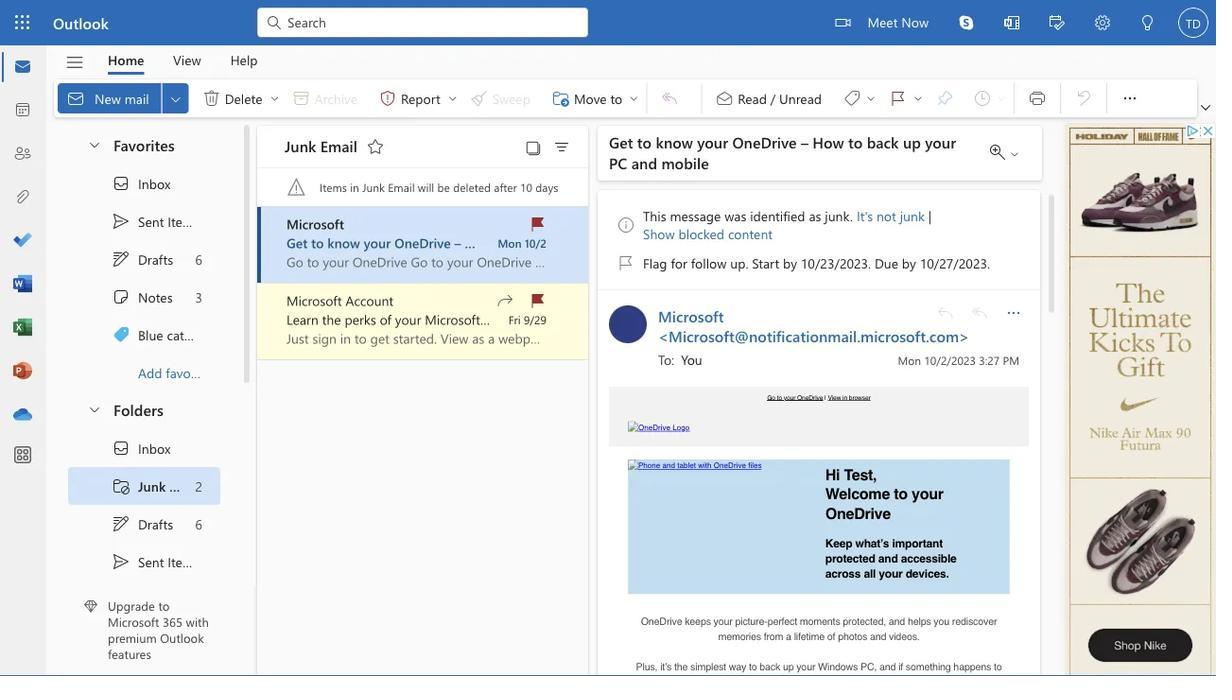 Task type: describe. For each thing, give the bounding box(es) containing it.
1 by from the left
[[783, 254, 797, 271]]

 inside  delete 
[[269, 93, 280, 104]]

 sent items inside favorites tree
[[112, 212, 200, 231]]

message list list box
[[257, 207, 682, 675]]

10/2
[[525, 236, 547, 251]]

tab list containing home
[[94, 45, 272, 75]]

 inside folders tree item
[[87, 402, 102, 417]]

 inside favorites tree
[[112, 212, 131, 231]]

and up videos.
[[889, 614, 905, 626]]

outlook banner
[[0, 0, 1216, 48]]

6 for 
[[195, 250, 202, 268]]

your down windows
[[842, 675, 861, 676]]

 inside favorites 'tree item'
[[87, 137, 102, 152]]

windows
[[818, 660, 858, 672]]

your up 'knowing'
[[797, 660, 816, 672]]

was
[[725, 207, 747, 224]]


[[112, 477, 131, 496]]

onedrive image
[[13, 406, 32, 425]]

 inside  
[[913, 93, 924, 104]]

secure
[[894, 675, 923, 676]]

1 vertical spatial |
[[825, 393, 826, 401]]

unread
[[780, 89, 822, 107]]


[[1028, 89, 1047, 108]]


[[552, 138, 571, 157]]

you button
[[678, 350, 705, 370]]


[[836, 15, 851, 30]]

for
[[671, 254, 688, 271]]

protected
[[826, 551, 876, 564]]

peace
[[739, 675, 766, 676]]

keep what's important heading
[[826, 535, 1010, 581]]

inbox for 
[[138, 175, 171, 192]]

up inside plus, it's the simplest way to back up your windows pc, and if something happens to your device, have peace of mind knowing your stuff is secure in the cloud.
[[783, 660, 794, 672]]

people image
[[13, 145, 32, 164]]


[[1201, 103, 1211, 113]]

to right happens
[[994, 660, 1002, 672]]

1 horizontal spatial the
[[674, 660, 688, 672]]

junk email heading
[[285, 126, 391, 167]]

2 vertical spatial the
[[936, 675, 949, 676]]

up inside get to know your onedrive – how to back up your pc and mobile
[[903, 131, 921, 152]]

email inside junk email 
[[320, 136, 358, 156]]

up inside message list list box
[[544, 234, 560, 252]]

happens
[[954, 660, 991, 672]]

none text field containing to:
[[658, 348, 885, 370]]

delete
[[225, 89, 263, 107]]

 button
[[162, 83, 189, 114]]

junk inside junk email 
[[285, 136, 316, 156]]

start
[[752, 254, 780, 271]]

and inside keep what's important protected and accessible across all your devices.
[[879, 551, 898, 564]]


[[366, 137, 385, 156]]

to up microsoft account
[[311, 234, 324, 252]]

of inside message list list box
[[380, 311, 392, 328]]

help
[[230, 51, 258, 69]]

1 horizontal spatial in
[[843, 393, 848, 401]]

perfect
[[768, 614, 797, 626]]

 button for 
[[267, 83, 282, 114]]

identified
[[750, 207, 806, 224]]

and inside plus, it's the simplest way to back up your windows pc, and if something happens to your device, have peace of mind knowing your stuff is secure in the cloud.
[[880, 660, 896, 672]]

to inside upgrade to microsoft 365 with premium outlook features
[[158, 598, 170, 614]]

home
[[108, 51, 144, 69]]

it's
[[660, 660, 672, 672]]

picture-
[[735, 614, 768, 626]]

view inside button
[[173, 51, 201, 69]]


[[65, 52, 85, 72]]

photos
[[838, 630, 868, 641]]

heading containing hi test,
[[826, 465, 1010, 522]]

 button
[[989, 0, 1035, 48]]

m
[[622, 315, 634, 332]]

 new mail
[[66, 89, 149, 108]]

microsoft left the 'account'
[[425, 311, 480, 328]]

fri
[[509, 312, 521, 327]]

onedrive up onedrive logo on the right of page
[[797, 393, 823, 401]]

keep
[[826, 536, 853, 549]]

favorites tree
[[68, 119, 220, 392]]

back inside message list list box
[[512, 234, 540, 252]]

mon 10/2/2023 3:27 pm
[[898, 352, 1020, 367]]

your right 10/2
[[563, 234, 590, 252]]

account
[[484, 311, 530, 328]]

to right go
[[777, 393, 782, 401]]

microsoft image
[[609, 305, 647, 343]]

all
[[864, 567, 876, 580]]

onedrive keeps your picture-perfect moments protected, and helps you rediscover memories from a lifetime of photos and videos.
[[641, 614, 997, 641]]

excel image
[[13, 319, 32, 338]]

– inside message list list box
[[455, 234, 461, 252]]

it's
[[857, 207, 873, 224]]

your right the perks
[[395, 311, 421, 328]]

content
[[728, 224, 773, 242]]

mind
[[779, 675, 801, 676]]

1 vertical spatial junk
[[362, 180, 385, 195]]

pc inside get to know your onedrive – how to back up your pc and mobile
[[609, 152, 627, 173]]


[[112, 325, 131, 344]]

category
[[167, 326, 218, 344]]

move & delete group
[[58, 79, 643, 117]]

meet
[[868, 13, 898, 30]]

2 horizontal spatial email
[[388, 180, 415, 195]]

 
[[990, 144, 1021, 159]]

after
[[494, 180, 517, 195]]

 for 
[[529, 291, 548, 310]]

6 for 
[[195, 515, 202, 533]]

 for top  dropdown button
[[1121, 89, 1140, 108]]

microsoft for microsoft account
[[287, 292, 342, 309]]

0 vertical spatial how
[[813, 131, 844, 152]]

9/29
[[524, 312, 547, 327]]

message
[[670, 207, 721, 224]]

phone and tablet with onedrive files image
[[628, 459, 762, 472]]


[[112, 288, 131, 306]]

blue
[[138, 326, 163, 344]]

now
[[902, 13, 929, 30]]

 inside  move to 
[[628, 93, 640, 104]]

know inside message list list box
[[328, 234, 360, 252]]

 for 
[[112, 174, 131, 193]]

what's
[[856, 536, 889, 549]]

onedrive inside the hi test, welcome to your onedrive
[[826, 504, 891, 521]]

10/27/2023.
[[920, 254, 990, 271]]

notes
[[138, 288, 173, 306]]

 this message was identified as junk. it's not junk | show blocked content
[[617, 207, 932, 242]]

junk email 
[[285, 136, 385, 156]]

10
[[520, 180, 533, 195]]

 for 
[[112, 439, 131, 458]]

this
[[643, 207, 666, 224]]

and up this
[[632, 152, 657, 173]]


[[990, 144, 1006, 159]]

have
[[715, 675, 737, 676]]

items for 2nd  tree item from the bottom of the page
[[168, 213, 200, 230]]

<microsoft@notificationmail.microsoft.com>
[[658, 325, 970, 346]]


[[843, 89, 862, 108]]


[[1050, 15, 1065, 30]]

plus, it's the simplest way to back up your windows pc, and if something happens to your device, have peace of mind knowing your stuff is secure in the cloud.
[[636, 660, 1002, 676]]

onedrive inside message list list box
[[395, 234, 451, 252]]

pm
[[1003, 352, 1020, 367]]

 blue category
[[112, 325, 218, 344]]

to down  move to 
[[637, 131, 652, 152]]

know inside get to know your onedrive – how to back up your pc and mobile
[[656, 131, 693, 152]]

upgrade
[[108, 598, 155, 614]]

 tree item
[[68, 467, 220, 505]]

1  tree item from the top
[[68, 202, 220, 240]]

 button
[[1035, 0, 1080, 48]]

sent inside favorites tree
[[138, 213, 164, 230]]


[[496, 291, 515, 310]]

application containing outlook
[[0, 0, 1216, 676]]

td image
[[1179, 8, 1209, 38]]

onedrive logo image
[[628, 421, 1010, 433]]

 button
[[944, 0, 989, 45]]

 drafts for 
[[112, 250, 173, 269]]

– inside get to know your onedrive – how to back up your pc and mobile
[[801, 131, 809, 152]]

premium features image
[[84, 600, 97, 613]]

to inside  move to 
[[611, 89, 623, 107]]

how inside message list list box
[[465, 234, 492, 252]]

microsoft <microsoft@notificationmail.microsoft.com>
[[658, 305, 970, 346]]

get inside message list list box
[[287, 234, 308, 252]]

in inside plus, it's the simplest way to back up your windows pc, and if something happens to your device, have peace of mind knowing your stuff is secure in the cloud.
[[926, 675, 933, 676]]

will
[[418, 180, 434, 195]]

follow
[[691, 254, 727, 271]]

 button
[[360, 131, 391, 162]]

get to know your onedrive – how to back up your pc and mobile inside message list list box
[[287, 234, 682, 252]]

 button for favorites
[[78, 127, 110, 162]]

perks
[[345, 311, 376, 328]]

 button
[[547, 133, 577, 160]]

 button
[[880, 83, 911, 114]]

outlook inside outlook banner
[[53, 12, 109, 33]]

way
[[729, 660, 746, 672]]

folders
[[114, 399, 163, 419]]

simplest
[[691, 660, 726, 672]]

something
[[906, 660, 951, 672]]

 tree item for 
[[68, 165, 220, 202]]

0 horizontal spatial  button
[[999, 297, 1029, 328]]

 search field
[[257, 0, 588, 43]]

mon for mon 10/2
[[498, 236, 522, 251]]

 drafts for 
[[112, 515, 173, 533]]

your down  on the right top
[[697, 131, 728, 152]]



Task type: vqa. For each thing, say whether or not it's contained in the screenshot.


Task type: locate. For each thing, give the bounding box(es) containing it.
1 vertical spatial outlook
[[160, 630, 204, 646]]

 button
[[1111, 79, 1149, 117], [999, 297, 1029, 328]]

0 vertical spatial  button
[[1111, 79, 1149, 117]]

1 vertical spatial 
[[112, 515, 131, 533]]

your up account in the left top of the page
[[364, 234, 391, 252]]

your inside keep what's important protected and accessible across all your devices.
[[879, 567, 903, 580]]

your left  in the right of the page
[[925, 131, 956, 152]]


[[202, 89, 221, 108]]

 left flag
[[617, 253, 636, 272]]

hi
[[826, 466, 840, 483]]

junk right 
[[138, 477, 166, 495]]

1 vertical spatial items
[[168, 213, 200, 230]]

 for 
[[112, 515, 131, 533]]

 right move
[[628, 93, 640, 104]]

pc inside message list list box
[[594, 234, 610, 252]]

0 vertical spatial get to know your onedrive – how to back up your pc and mobile
[[609, 131, 956, 173]]

 drafts inside tree
[[112, 515, 173, 533]]

and
[[632, 152, 657, 173], [614, 234, 636, 252], [879, 551, 898, 564], [889, 614, 905, 626], [870, 630, 887, 641], [880, 660, 896, 672]]

1 horizontal spatial |
[[929, 207, 932, 224]]

inbox for 
[[138, 440, 171, 457]]

 button for 
[[445, 83, 460, 114]]

message list section
[[257, 121, 682, 675]]

inbox inside tree
[[138, 440, 171, 457]]

 inside the  
[[866, 93, 877, 104]]

 tree item
[[68, 202, 220, 240], [68, 543, 220, 581]]

your up memories
[[714, 614, 733, 626]]

 down 
[[112, 515, 131, 533]]

 inside tree
[[112, 515, 131, 533]]

get down the 
[[287, 234, 308, 252]]

1 vertical spatial 
[[112, 439, 131, 458]]

2  from the top
[[112, 439, 131, 458]]

 up 10/2
[[529, 215, 548, 234]]

 button
[[1126, 0, 1171, 48]]

of inside onedrive keeps your picture-perfect moments protected, and helps you rediscover memories from a lifetime of photos and videos.
[[827, 630, 836, 641]]

test,
[[844, 466, 877, 483]]

0 horizontal spatial |
[[825, 393, 826, 401]]

 drafts inside favorites tree
[[112, 250, 173, 269]]

get
[[609, 131, 633, 152], [287, 234, 308, 252]]

and down what's at the right bottom
[[879, 551, 898, 564]]

calendar image
[[13, 101, 32, 120]]

2 vertical spatial email
[[169, 477, 202, 495]]

2  button from the top
[[78, 392, 110, 427]]

onedrive down welcome
[[826, 504, 891, 521]]

1 vertical spatial mobile
[[640, 234, 682, 252]]

tree containing 
[[68, 429, 220, 676]]

 up 
[[112, 439, 131, 458]]

to: you
[[658, 350, 703, 368]]

1 vertical spatial drafts
[[138, 515, 173, 533]]

items up 365
[[168, 553, 200, 571]]

your right go
[[784, 393, 796, 401]]

and inside message list list box
[[614, 234, 636, 252]]

 sent items up upgrade
[[112, 552, 200, 571]]

mon left 10/2/2023
[[898, 352, 921, 367]]

 button
[[78, 127, 110, 162], [78, 392, 110, 427]]

0 vertical spatial  button
[[78, 127, 110, 162]]

2 sent from the top
[[138, 553, 164, 571]]

1 vertical spatial up
[[544, 234, 560, 252]]

due
[[875, 254, 899, 271]]

mon inside message list list box
[[498, 236, 522, 251]]

2 vertical spatial in
[[926, 675, 933, 676]]

in down junk email heading
[[350, 180, 359, 195]]

1 vertical spatial  button
[[999, 297, 1029, 328]]

help button
[[216, 45, 272, 75]]

1  sent items from the top
[[112, 212, 200, 231]]

1  from the top
[[112, 250, 131, 269]]

1 horizontal spatial know
[[656, 131, 693, 152]]

know up this
[[656, 131, 693, 152]]

devices.
[[906, 567, 949, 580]]

outlook right premium
[[160, 630, 204, 646]]

| right the junk
[[929, 207, 932, 224]]

1 vertical spatial  inbox
[[112, 439, 171, 458]]

2 vertical spatial up
[[783, 660, 794, 672]]

1 horizontal spatial get
[[609, 131, 633, 152]]

 inside favorites tree
[[112, 174, 131, 193]]

 left  dropdown button
[[1121, 89, 1140, 108]]

 for microsoft
[[529, 215, 548, 234]]

 for  dropdown button to the left
[[1005, 303, 1023, 322]]

drafts up notes
[[138, 250, 173, 268]]

0 horizontal spatial 
[[1005, 303, 1023, 322]]

sent up notes
[[138, 213, 164, 230]]

| left the view in browser link
[[825, 393, 826, 401]]

0 vertical spatial  tree item
[[68, 202, 220, 240]]

email left 
[[320, 136, 358, 156]]

of down account in the left top of the page
[[380, 311, 392, 328]]

 button
[[267, 83, 282, 114], [445, 83, 460, 114], [911, 83, 926, 114]]

junk inside  junk email 2
[[138, 477, 166, 495]]

2 vertical spatial junk
[[138, 477, 166, 495]]

6 inside favorites tree
[[195, 250, 202, 268]]

 button right delete
[[267, 83, 282, 114]]

2
[[195, 477, 202, 495]]

0 vertical spatial of
[[380, 311, 392, 328]]

1 vertical spatial back
[[512, 234, 540, 252]]

onedrive down  read / unread
[[733, 131, 797, 152]]

0 vertical spatial the
[[322, 311, 341, 328]]

1 vertical spatial  sent items
[[112, 552, 200, 571]]

2  from the top
[[112, 552, 131, 571]]

6 up 3
[[195, 250, 202, 268]]

1 horizontal spatial  button
[[1111, 79, 1149, 117]]

cloud.
[[952, 675, 978, 676]]

1 horizontal spatial email
[[320, 136, 358, 156]]

as
[[809, 207, 822, 224]]

tags group
[[706, 79, 1010, 117]]

with
[[186, 614, 209, 630]]

microsoft for microsoft <microsoft@notificationmail.microsoft.com>
[[658, 305, 724, 325]]

 inside  report 
[[447, 93, 459, 104]]

1 vertical spatial view
[[828, 393, 841, 401]]

mon for mon 10/2/2023 3:27 pm
[[898, 352, 921, 367]]

1 vertical spatial how
[[465, 234, 492, 252]]

0 vertical spatial items
[[320, 180, 347, 195]]

2 6 from the top
[[195, 515, 202, 533]]

0 vertical spatial in
[[350, 180, 359, 195]]

0 horizontal spatial back
[[512, 234, 540, 252]]

microsoft up learn
[[287, 292, 342, 309]]

in inside message list section
[[350, 180, 359, 195]]

 inside " "
[[1009, 148, 1021, 159]]

| inside  this message was identified as junk. it's not junk | show blocked content
[[929, 207, 932, 224]]

365
[[163, 614, 183, 630]]

0 vertical spatial  drafts
[[112, 250, 173, 269]]

 sent items
[[112, 212, 200, 231], [112, 552, 200, 571]]

view up  dropdown button
[[173, 51, 201, 69]]

 tree item for 
[[68, 240, 220, 278]]

mon left 10/2
[[498, 236, 522, 251]]

1  from the top
[[112, 212, 131, 231]]

1 horizontal spatial of
[[769, 675, 777, 676]]

files image
[[13, 188, 32, 207]]

3:27
[[979, 352, 1000, 367]]

0 horizontal spatial mon
[[498, 236, 522, 251]]

10/23/2023.
[[801, 254, 871, 271]]

microsoft for microsoft
[[287, 215, 344, 233]]

1 horizontal spatial by
[[902, 254, 916, 271]]

2 horizontal spatial junk
[[362, 180, 385, 195]]

1 horizontal spatial outlook
[[160, 630, 204, 646]]

1 horizontal spatial junk
[[285, 136, 316, 156]]

 right the  
[[889, 89, 908, 108]]

 inbox for 
[[112, 174, 171, 193]]

important
[[892, 536, 943, 549]]

 button right the  
[[911, 83, 926, 114]]

onedrive
[[733, 131, 797, 152], [395, 234, 451, 252], [797, 393, 823, 401], [826, 504, 891, 521], [641, 614, 682, 626]]

helps
[[908, 614, 931, 626]]

features
[[108, 646, 151, 662]]

1 vertical spatial 6
[[195, 515, 202, 533]]


[[1121, 89, 1140, 108], [1005, 303, 1023, 322]]

 right delete
[[269, 93, 280, 104]]

 left 
[[168, 91, 183, 106]]

– down unread
[[801, 131, 809, 152]]

2 horizontal spatial  button
[[911, 83, 926, 114]]


[[288, 178, 306, 197]]

1 horizontal spatial 
[[1121, 89, 1140, 108]]

6 down 2
[[195, 515, 202, 533]]

by right start
[[783, 254, 797, 271]]

up
[[903, 131, 921, 152], [544, 234, 560, 252], [783, 660, 794, 672]]

0 vertical spatial back
[[867, 131, 899, 152]]

drafts inside favorites tree
[[138, 250, 173, 268]]

 delete 
[[202, 89, 280, 108]]

mobile inside message list list box
[[640, 234, 682, 252]]

mobile inside get to know your onedrive – how to back up your pc and mobile
[[662, 152, 709, 173]]

of inside plus, it's the simplest way to back up your windows pc, and if something happens to your device, have peace of mind knowing your stuff is secure in the cloud.
[[769, 675, 777, 676]]

0 horizontal spatial the
[[322, 311, 341, 328]]

 tree item down favorites 'tree item'
[[68, 202, 220, 240]]

microsoft up features
[[108, 614, 159, 630]]


[[959, 15, 974, 30]]

junk
[[285, 136, 316, 156], [362, 180, 385, 195], [138, 477, 166, 495]]

0 horizontal spatial of
[[380, 311, 392, 328]]

1  tree item from the top
[[68, 165, 220, 202]]

m button
[[609, 305, 647, 343]]

2  inbox from the top
[[112, 439, 171, 458]]

|
[[929, 207, 932, 224], [825, 393, 826, 401]]

 tree item for 
[[68, 505, 220, 543]]

 button up pm
[[999, 297, 1029, 328]]

1 vertical spatial the
[[674, 660, 688, 672]]

of down 'moments' in the right bottom of the page
[[827, 630, 836, 641]]

back inside get to know your onedrive – how to back up your pc and mobile
[[867, 131, 899, 152]]

to right upgrade
[[158, 598, 170, 614]]

outlook
[[53, 12, 109, 33], [160, 630, 204, 646]]


[[715, 89, 734, 108]]

up up mind
[[783, 660, 794, 672]]


[[66, 89, 85, 108]]

0 vertical spatial |
[[929, 207, 932, 224]]

inbox up  junk email 2
[[138, 440, 171, 457]]

 for  flag for follow up. start by 10/23/2023. due by 10/27/2023.
[[617, 253, 636, 272]]

0 horizontal spatial view
[[173, 51, 201, 69]]

1  button from the left
[[267, 83, 282, 114]]

 button
[[56, 46, 94, 79]]

1  inbox from the top
[[112, 174, 171, 193]]

1 drafts from the top
[[138, 250, 173, 268]]

in left browser
[[843, 393, 848, 401]]

 button right report
[[445, 83, 460, 114]]

1 6 from the top
[[195, 250, 202, 268]]

1 horizontal spatial  button
[[445, 83, 460, 114]]

0 vertical spatial  tree item
[[68, 165, 220, 202]]

1 horizontal spatial how
[[813, 131, 844, 152]]

favorite
[[166, 364, 210, 381]]

2  tree item from the top
[[68, 505, 220, 543]]

2  button from the left
[[445, 83, 460, 114]]

folders tree item
[[68, 392, 220, 429]]

up down days
[[544, 234, 560, 252]]


[[378, 89, 397, 108]]

the inside message list list box
[[322, 311, 341, 328]]

0 vertical spatial  inbox
[[112, 174, 171, 193]]

1  from the top
[[529, 215, 548, 234]]

items for 2nd  tree item from the top
[[168, 553, 200, 571]]

 inside favorites tree
[[112, 250, 131, 269]]

new
[[95, 89, 121, 107]]

2  tree item from the top
[[68, 429, 220, 467]]

microsoft inside upgrade to microsoft 365 with premium outlook features
[[108, 614, 159, 630]]

add favorite
[[138, 364, 210, 381]]

is
[[884, 675, 891, 676]]

your inside the hi test, welcome to your onedrive
[[912, 485, 944, 502]]

1  from the top
[[112, 174, 131, 193]]

and up is
[[880, 660, 896, 672]]

0 horizontal spatial know
[[328, 234, 360, 252]]

 report 
[[378, 89, 459, 108]]

1 vertical spatial sent
[[138, 553, 164, 571]]

0 horizontal spatial outlook
[[53, 12, 109, 33]]

1 horizontal spatial up
[[783, 660, 794, 672]]

0 vertical spatial view
[[173, 51, 201, 69]]

to do image
[[13, 232, 32, 251]]

0 vertical spatial get
[[609, 131, 633, 152]]

0 vertical spatial –
[[801, 131, 809, 152]]

to up peace
[[749, 660, 757, 672]]

read
[[738, 89, 767, 107]]

1 vertical spatial  drafts
[[112, 515, 173, 533]]

blocked
[[679, 224, 725, 242]]

 junk email 2
[[112, 477, 202, 496]]

outlook up  button
[[53, 12, 109, 33]]

your inside onedrive keeps your picture-perfect moments protected, and helps you rediscover memories from a lifetime of photos and videos.
[[714, 614, 733, 626]]

 tree item
[[68, 240, 220, 278], [68, 505, 220, 543]]

the down microsoft account
[[322, 311, 341, 328]]

email right 
[[169, 477, 202, 495]]

premium
[[108, 630, 157, 646]]

to down tags group
[[849, 131, 863, 152]]

6 inside tree
[[195, 515, 202, 533]]

1 vertical spatial inbox
[[138, 440, 171, 457]]

get down  move to 
[[609, 131, 633, 152]]

up.
[[730, 254, 749, 271]]

 tree item for 
[[68, 429, 220, 467]]

1 vertical spatial mon
[[898, 352, 921, 367]]

inbox inside favorites tree
[[138, 175, 171, 192]]

items up 3
[[168, 213, 200, 230]]

1  drafts from the top
[[112, 250, 173, 269]]

2 by from the left
[[902, 254, 916, 271]]

mobile up the message on the top of the page
[[662, 152, 709, 173]]

drafts inside tree
[[138, 515, 173, 533]]

learn
[[287, 311, 319, 328]]

back inside plus, it's the simplest way to back up your windows pc, and if something happens to your device, have peace of mind knowing your stuff is secure in the cloud.
[[760, 660, 780, 672]]

3  button from the left
[[911, 83, 926, 114]]

welcome
[[826, 485, 890, 502]]

0 horizontal spatial in
[[350, 180, 359, 195]]

 left the folders
[[87, 402, 102, 417]]

email inside  junk email 2
[[169, 477, 202, 495]]

 flag for follow up. start by 10/23/2023. due by 10/27/2023.
[[617, 253, 990, 272]]

learn the perks of your microsoft account
[[287, 311, 530, 328]]

0 horizontal spatial by
[[783, 254, 797, 271]]

 inside tags group
[[889, 89, 908, 108]]

0 vertical spatial  tree item
[[68, 240, 220, 278]]

favorites tree item
[[68, 127, 220, 165]]

 inbox inside favorites tree
[[112, 174, 171, 193]]

 notes
[[112, 288, 173, 306]]

 
[[843, 89, 877, 108]]


[[551, 89, 570, 108]]

2 vertical spatial back
[[760, 660, 780, 672]]

 tree item
[[68, 316, 220, 354]]

 inside tree
[[112, 552, 131, 571]]

onedrive inside onedrive keeps your picture-perfect moments protected, and helps you rediscover memories from a lifetime of photos and videos.
[[641, 614, 682, 626]]

1 sent from the top
[[138, 213, 164, 230]]

 down  new mail
[[87, 137, 102, 152]]

0 vertical spatial outlook
[[53, 12, 109, 33]]

meet now
[[868, 13, 929, 30]]

1 vertical spatial 
[[617, 253, 636, 272]]

0 vertical spatial 
[[889, 89, 908, 108]]

 tree item
[[68, 165, 220, 202], [68, 429, 220, 467]]

view left browser
[[828, 393, 841, 401]]

word image
[[13, 275, 32, 294]]

the down something
[[936, 675, 949, 676]]

get to know your onedrive – how to back up your pc and mobile down the "/"
[[609, 131, 956, 173]]

plus,
[[636, 660, 658, 672]]

the
[[322, 311, 341, 328], [674, 660, 688, 672], [936, 675, 949, 676]]

1 horizontal spatial back
[[760, 660, 780, 672]]

pc,
[[861, 660, 877, 672]]

to left 10/2
[[496, 234, 509, 252]]


[[1005, 15, 1020, 30]]

add favorite tree item
[[68, 354, 220, 392]]

tree
[[68, 429, 220, 676]]

 inbox inside tree
[[112, 439, 171, 458]]

items right the 
[[320, 180, 347, 195]]

mobile
[[662, 152, 709, 173], [640, 234, 682, 252]]

Search for email, meetings, files and more. field
[[286, 12, 577, 31]]

 sent items up notes
[[112, 212, 200, 231]]

your down the it's
[[660, 675, 679, 676]]

lifetime
[[794, 630, 825, 641]]

1 vertical spatial know
[[328, 234, 360, 252]]

 for 
[[112, 250, 131, 269]]

application
[[0, 0, 1216, 676]]

2  from the top
[[112, 515, 131, 533]]

 button inside favorites 'tree item'
[[78, 127, 110, 162]]

1 vertical spatial  tree item
[[68, 505, 220, 543]]

of
[[380, 311, 392, 328], [827, 630, 836, 641], [769, 675, 777, 676]]

0 vertical spatial sent
[[138, 213, 164, 230]]

 right report
[[447, 93, 459, 104]]

None text field
[[658, 348, 885, 370]]

– down deleted
[[455, 234, 461, 252]]

microsoft up you in the right bottom of the page
[[658, 305, 724, 325]]

0 vertical spatial junk
[[285, 136, 316, 156]]

 button
[[1198, 98, 1215, 117]]

back down  button
[[867, 131, 899, 152]]

1 vertical spatial  button
[[78, 392, 110, 427]]

get inside get to know your onedrive – how to back up your pc and mobile
[[609, 131, 633, 152]]

2  tree item from the top
[[68, 543, 220, 581]]

1 inbox from the top
[[138, 175, 171, 192]]

know up microsoft account
[[328, 234, 360, 252]]

moments
[[800, 614, 841, 626]]

 button
[[1080, 0, 1126, 48]]

heading
[[826, 465, 1010, 522]]

 button inside folders tree item
[[78, 392, 110, 427]]

1 vertical spatial  tree item
[[68, 429, 220, 467]]

1  button from the top
[[78, 127, 110, 162]]

how left mon 10/2
[[465, 234, 492, 252]]

 inbox for 
[[112, 439, 171, 458]]

microsoft account
[[287, 292, 394, 309]]

in down something
[[926, 675, 933, 676]]

2  sent items from the top
[[112, 552, 200, 571]]

1  tree item from the top
[[68, 240, 220, 278]]

 up 
[[112, 212, 131, 231]]

mail image
[[13, 58, 32, 77]]

mobile up flag
[[640, 234, 682, 252]]

to inside the hi test, welcome to your onedrive
[[894, 485, 908, 502]]

knowing
[[803, 675, 839, 676]]

2 horizontal spatial of
[[827, 630, 836, 641]]

items inside tree
[[168, 553, 200, 571]]

items inside message list section
[[320, 180, 347, 195]]

 tree item
[[68, 278, 220, 316]]

 button inside tags group
[[911, 83, 926, 114]]

drafts for 
[[138, 515, 173, 533]]

email left will
[[388, 180, 415, 195]]

 up upgrade
[[112, 552, 131, 571]]

1 vertical spatial in
[[843, 393, 848, 401]]

and down protected,
[[870, 630, 887, 641]]

drafts
[[138, 250, 173, 268], [138, 515, 173, 533]]

1 horizontal spatial view
[[828, 393, 841, 401]]

2 drafts from the top
[[138, 515, 173, 533]]

 button for folders
[[78, 392, 110, 427]]

2 vertical spatial of
[[769, 675, 777, 676]]

by right due
[[902, 254, 916, 271]]

 inside dropdown button
[[168, 91, 183, 106]]

0 vertical spatial 
[[112, 212, 131, 231]]

0 vertical spatial inbox
[[138, 175, 171, 192]]

onedrive left keeps at right
[[641, 614, 682, 626]]

tab list
[[94, 45, 272, 75]]

outlook inside upgrade to microsoft 365 with premium outlook features
[[160, 630, 204, 646]]

0 vertical spatial 
[[529, 215, 548, 234]]

mon 10/2
[[498, 236, 547, 251]]

microsoft inside microsoft <microsoft@notificationmail.microsoft.com>
[[658, 305, 724, 325]]

mail
[[125, 89, 149, 107]]

left-rail-appbar navigation
[[4, 45, 42, 437]]

powerpoint image
[[13, 362, 32, 381]]

microsoft down the 
[[287, 215, 344, 233]]

of left mind
[[769, 675, 777, 676]]

1 vertical spatial of
[[827, 630, 836, 641]]

2  from the top
[[529, 291, 548, 310]]

 tree item down favorites
[[68, 165, 220, 202]]

 inbox down folders tree item
[[112, 439, 171, 458]]

across
[[826, 567, 861, 580]]

0 horizontal spatial get
[[287, 234, 308, 252]]

1 vertical spatial get
[[287, 234, 308, 252]]

2  drafts from the top
[[112, 515, 173, 533]]

items in junk email will be deleted after 10 days
[[320, 180, 558, 195]]

10/2/2023
[[924, 352, 976, 367]]

your right all
[[879, 567, 903, 580]]

2 horizontal spatial up
[[903, 131, 921, 152]]

sent inside tree
[[138, 553, 164, 571]]

 for  
[[889, 89, 908, 108]]

0 horizontal spatial email
[[169, 477, 202, 495]]

go
[[767, 393, 776, 401]]

 drafts down  tree item
[[112, 515, 173, 533]]

0 vertical spatial drafts
[[138, 250, 173, 268]]

how down 
[[813, 131, 844, 152]]

more apps image
[[13, 446, 32, 465]]

view button
[[159, 45, 215, 75]]

0 vertical spatial mon
[[498, 236, 522, 251]]

junk
[[900, 207, 925, 224]]

1 vertical spatial email
[[388, 180, 415, 195]]

junk down 
[[362, 180, 385, 195]]

0 vertical spatial mobile
[[662, 152, 709, 173]]

items inside favorites tree
[[168, 213, 200, 230]]

drafts for 
[[138, 250, 173, 268]]

drafts down  junk email 2
[[138, 515, 173, 533]]

2 inbox from the top
[[138, 440, 171, 457]]

pc left show
[[594, 234, 610, 252]]



